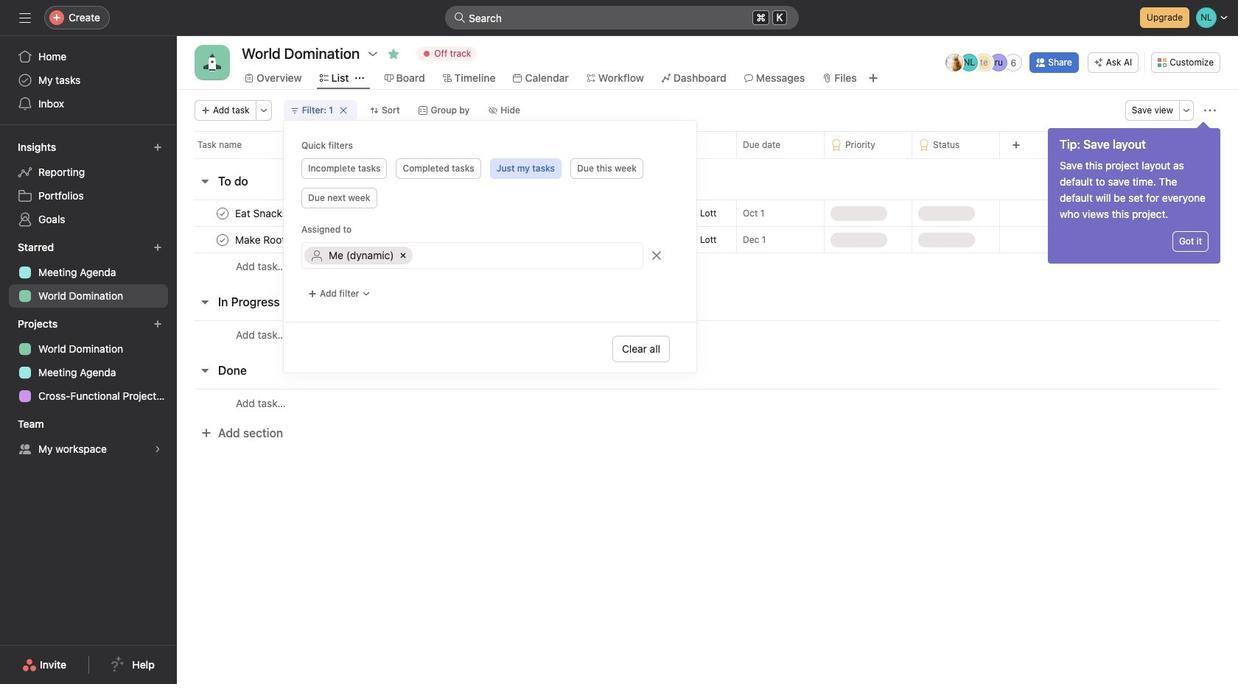 Task type: describe. For each thing, give the bounding box(es) containing it.
show options image
[[367, 48, 379, 60]]

1 horizontal spatial more actions image
[[1204, 105, 1216, 116]]

see details, my workspace image
[[153, 445, 162, 454]]

add field image
[[1012, 141, 1021, 150]]

0 horizontal spatial more actions image
[[259, 106, 268, 115]]

1 vertical spatial more section actions image
[[278, 365, 290, 377]]

insights element
[[0, 134, 177, 234]]

2 collapse task list for this group image from the top
[[199, 296, 211, 308]]

task name text field for mark complete option in the eat snacks cell
[[232, 206, 292, 221]]

new insights image
[[153, 143, 162, 152]]

more options image
[[1182, 106, 1191, 115]]

Search tasks, projects, and more text field
[[445, 6, 799, 29]]

mark complete checkbox for eat snacks cell
[[214, 205, 231, 222]]

teams element
[[0, 411, 177, 464]]

new project or portfolio image
[[153, 320, 162, 329]]

collapse task list for this group image for more section actions 'image' to the top
[[199, 175, 211, 187]]

header to do tree grid
[[177, 200, 1238, 280]]

hide sidebar image
[[19, 12, 31, 24]]

add tab image
[[867, 72, 879, 84]]



Task type: locate. For each thing, give the bounding box(es) containing it.
mark complete checkbox up mark complete icon
[[214, 205, 231, 222]]

row
[[177, 131, 1238, 158], [195, 158, 1220, 159], [177, 200, 1238, 227], [177, 226, 1238, 254], [177, 253, 1238, 280], [177, 321, 1238, 349], [177, 389, 1238, 417]]

5 subtasks image
[[361, 235, 369, 244]]

prominent image
[[454, 12, 466, 24]]

task name text field inside eat snacks cell
[[232, 206, 292, 221]]

mark complete image
[[214, 205, 231, 222]]

0 vertical spatial collapse task list for this group image
[[199, 175, 211, 187]]

2 vertical spatial collapse task list for this group image
[[199, 365, 211, 377]]

collapse task list for this group image
[[199, 175, 211, 187], [199, 296, 211, 308], [199, 365, 211, 377]]

1 vertical spatial collapse task list for this group image
[[199, 296, 211, 308]]

None field
[[445, 6, 799, 29]]

1 collapse task list for this group image from the top
[[199, 175, 211, 187]]

0 vertical spatial more section actions image
[[279, 175, 291, 187]]

global element
[[0, 36, 177, 125]]

more actions image
[[1204, 105, 1216, 116], [259, 106, 268, 115]]

0 vertical spatial mark complete checkbox
[[214, 205, 231, 222]]

task name text field right mark complete icon
[[232, 233, 346, 247]]

Mark complete checkbox
[[214, 205, 231, 222], [214, 231, 231, 249]]

clear image
[[339, 106, 348, 115]]

remove from starred image
[[388, 48, 400, 60]]

1 vertical spatial mark complete checkbox
[[214, 231, 231, 249]]

rocket image
[[203, 54, 221, 71]]

more section actions image
[[279, 175, 291, 187], [278, 365, 290, 377]]

task name text field right mark complete image
[[232, 206, 292, 221]]

tooltip
[[1048, 124, 1220, 264]]

2 task name text field from the top
[[232, 233, 346, 247]]

task name text field for mark complete option in make root beer floats cell
[[232, 233, 346, 247]]

3 collapse task list for this group image from the top
[[199, 365, 211, 377]]

group
[[301, 242, 679, 269]]

task name text field inside make root beer floats cell
[[232, 233, 346, 247]]

Task name text field
[[232, 206, 292, 221], [232, 233, 346, 247]]

2 mark complete checkbox from the top
[[214, 231, 231, 249]]

collapse task list for this group image for bottommost more section actions 'image'
[[199, 365, 211, 377]]

1 vertical spatial task name text field
[[232, 233, 346, 247]]

starred element
[[0, 234, 177, 311]]

mark complete checkbox inside make root beer floats cell
[[214, 231, 231, 249]]

mark complete checkbox down mark complete image
[[214, 231, 231, 249]]

mark complete checkbox inside eat snacks cell
[[214, 205, 231, 222]]

remove image
[[651, 250, 663, 262]]

mark complete checkbox for make root beer floats cell
[[214, 231, 231, 249]]

make root beer floats cell
[[177, 226, 649, 254]]

tab actions image
[[355, 74, 364, 83]]

0 vertical spatial task name text field
[[232, 206, 292, 221]]

1 task name text field from the top
[[232, 206, 292, 221]]

mark complete image
[[214, 231, 231, 249]]

eat snacks cell
[[177, 200, 649, 227]]

add items to starred image
[[153, 243, 162, 252]]

projects element
[[0, 311, 177, 411]]

1 mark complete checkbox from the top
[[214, 205, 231, 222]]

cell
[[304, 247, 412, 265]]



Task type: vqa. For each thing, say whether or not it's contained in the screenshot.
Eat Snacks CELL
yes



